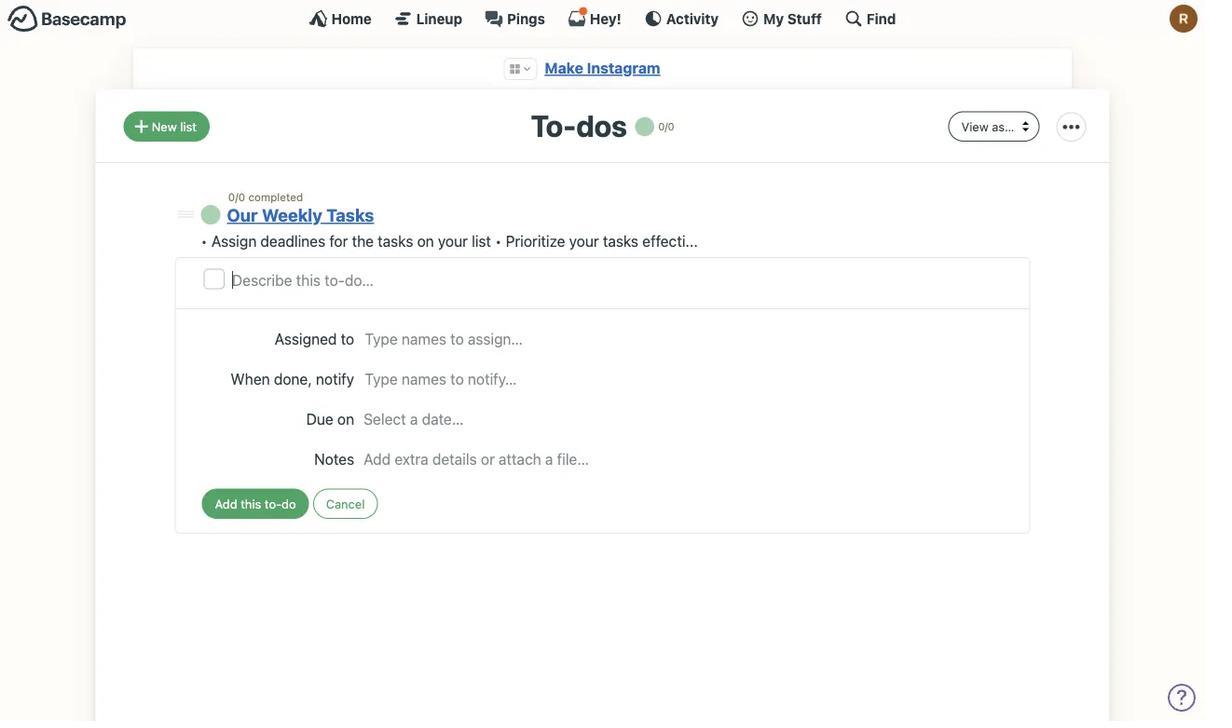 Task type: describe. For each thing, give the bounding box(es) containing it.
due
[[306, 410, 333, 428]]

deadlines
[[260, 232, 325, 250]]

hey! button
[[567, 7, 621, 28]]

2 tasks from the left
[[603, 232, 638, 250]]

completed
[[248, 190, 303, 203]]

lineup link
[[394, 9, 462, 28]]

1 tasks from the left
[[378, 232, 413, 250]]

assigned to
[[275, 330, 354, 348]]

assign
[[211, 232, 257, 250]]

new
[[152, 119, 177, 133]]

1 vertical spatial list
[[472, 232, 491, 250]]

pings button
[[485, 9, 545, 28]]

my stuff button
[[741, 9, 822, 28]]

due on
[[306, 410, 354, 428]]

assigned
[[275, 330, 337, 348]]

the
[[352, 232, 374, 250]]

0 horizontal spatial list
[[180, 119, 197, 133]]

when
[[231, 370, 270, 388]]

ruby image
[[1170, 5, 1198, 33]]

0/0 completed link
[[228, 190, 303, 203]]

1 horizontal spatial on
[[417, 232, 434, 250]]

Notes text field
[[364, 448, 1003, 471]]

our
[[227, 205, 258, 226]]

home
[[331, 10, 372, 27]]

When done, notify text field
[[364, 366, 1003, 391]]

make instagram
[[545, 59, 660, 77]]

effecti...
[[642, 232, 698, 250]]

pings
[[507, 10, 545, 27]]

for
[[329, 232, 348, 250]]

1 vertical spatial on
[[337, 410, 354, 428]]

1 • from the left
[[201, 232, 208, 250]]

tasks
[[326, 205, 374, 226]]

dos
[[576, 108, 627, 143]]

when done, notify
[[231, 370, 354, 388]]

1 your from the left
[[438, 232, 468, 250]]

instagram
[[587, 59, 660, 77]]

our weekly tasks
[[227, 205, 374, 226]]

new list
[[152, 119, 197, 133]]

main element
[[0, 0, 1205, 36]]

notify
[[316, 370, 354, 388]]

done,
[[274, 370, 312, 388]]

make instagram link
[[545, 59, 660, 77]]

cancel
[[326, 497, 365, 511]]

to
[[341, 330, 354, 348]]

our weekly tasks link
[[227, 205, 374, 226]]

notes
[[314, 451, 354, 468]]

cancel button
[[313, 489, 378, 519]]

home link
[[309, 9, 372, 28]]

my
[[763, 10, 784, 27]]



Task type: locate. For each thing, give the bounding box(es) containing it.
0/0 completed
[[228, 190, 303, 203]]

• assign deadlines for the tasks on your list • prioritize your tasks effecti...
[[201, 232, 698, 250]]

0/0 for 0/0
[[658, 120, 674, 133]]

0 vertical spatial 0/0
[[658, 120, 674, 133]]

your left prioritize
[[438, 232, 468, 250]]

0 horizontal spatial your
[[438, 232, 468, 250]]

make
[[545, 59, 583, 77]]

0 horizontal spatial on
[[337, 410, 354, 428]]

to-dos
[[531, 108, 627, 143]]

new list link
[[123, 111, 210, 142]]

activity link
[[644, 9, 719, 28]]

as…
[[992, 119, 1014, 133]]

stuff
[[787, 10, 822, 27]]

Due on text field
[[364, 408, 1003, 430]]

your right prioritize
[[569, 232, 599, 250]]

activity
[[666, 10, 719, 27]]

0/0 for 0/0 completed
[[228, 190, 245, 203]]

to-
[[531, 108, 576, 143]]

•
[[201, 232, 208, 250], [495, 232, 502, 250]]

tasks right the
[[378, 232, 413, 250]]

• assign deadlines for the tasks on your list • prioritize your tasks effecti... link
[[201, 232, 698, 250]]

1 horizontal spatial 0/0
[[658, 120, 674, 133]]

list right new
[[180, 119, 197, 133]]

view as…
[[961, 119, 1014, 133]]

0 horizontal spatial •
[[201, 232, 208, 250]]

1 horizontal spatial tasks
[[603, 232, 638, 250]]

view
[[961, 119, 989, 133]]

1 vertical spatial 0/0
[[228, 190, 245, 203]]

switch accounts image
[[7, 5, 127, 34]]

0/0
[[658, 120, 674, 133], [228, 190, 245, 203]]

0/0 up the our on the top of page
[[228, 190, 245, 203]]

find
[[867, 10, 896, 27]]

hey!
[[590, 10, 621, 27]]

list left prioritize
[[472, 232, 491, 250]]

• left the 'assign'
[[201, 232, 208, 250]]

on right 'due'
[[337, 410, 354, 428]]

list
[[180, 119, 197, 133], [472, 232, 491, 250]]

prioritize
[[506, 232, 565, 250]]

1 horizontal spatial list
[[472, 232, 491, 250]]

weekly
[[262, 205, 322, 226]]

None submit
[[202, 489, 309, 519]]

Assigned to text field
[[364, 326, 1003, 351]]

view as… button
[[948, 111, 1040, 142]]

0/0 right the dos
[[658, 120, 674, 133]]

tasks up to-do name text field on the top of page
[[603, 232, 638, 250]]

0 vertical spatial on
[[417, 232, 434, 250]]

0 horizontal spatial tasks
[[378, 232, 413, 250]]

1 horizontal spatial •
[[495, 232, 502, 250]]

find button
[[844, 9, 896, 28]]

To-do name text field
[[232, 269, 1016, 292]]

0 vertical spatial list
[[180, 119, 197, 133]]

my stuff
[[763, 10, 822, 27]]

lineup
[[416, 10, 462, 27]]

2 your from the left
[[569, 232, 599, 250]]

your
[[438, 232, 468, 250], [569, 232, 599, 250]]

2 • from the left
[[495, 232, 502, 250]]

tasks
[[378, 232, 413, 250], [603, 232, 638, 250]]

• left prioritize
[[495, 232, 502, 250]]

on
[[417, 232, 434, 250], [337, 410, 354, 428]]

on right the
[[417, 232, 434, 250]]

1 horizontal spatial your
[[569, 232, 599, 250]]

0 horizontal spatial 0/0
[[228, 190, 245, 203]]



Task type: vqa. For each thing, say whether or not it's contained in the screenshot.
second tasks from right
yes



